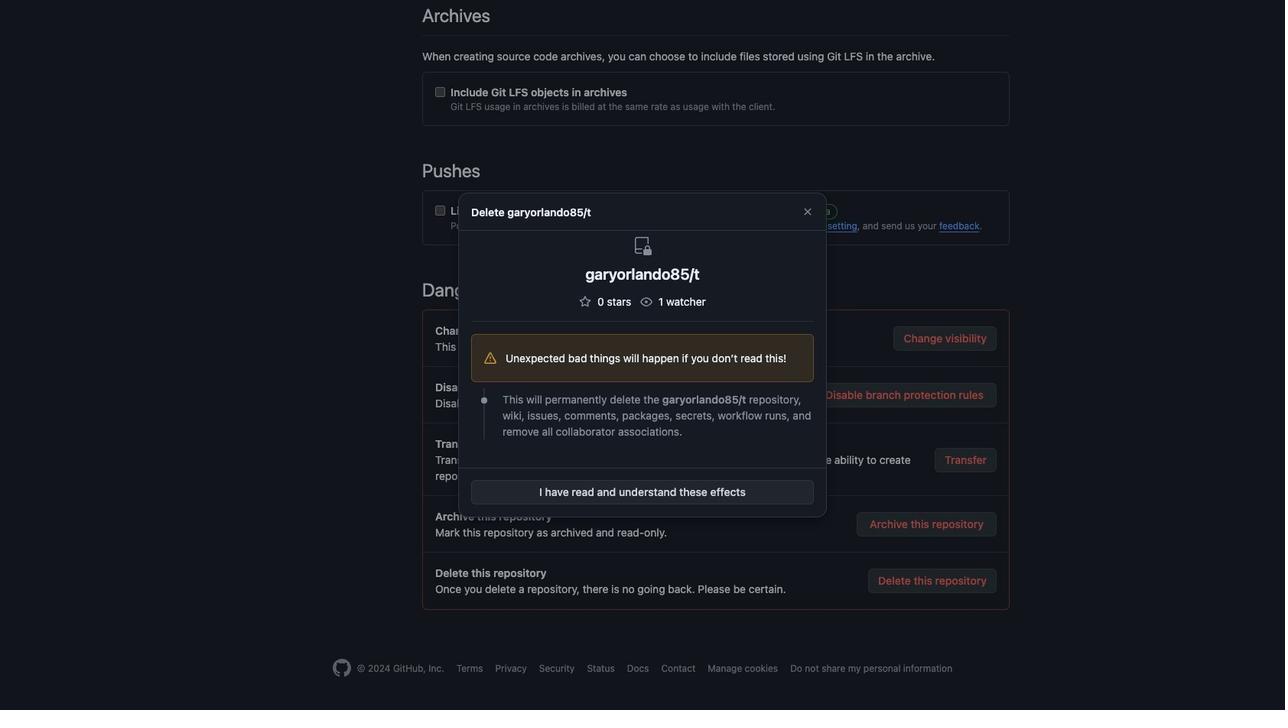 Task type: locate. For each thing, give the bounding box(es) containing it.
dot fill image
[[478, 395, 491, 407]]

effects of deleting this repository region
[[459, 231, 827, 468]]

star image
[[580, 296, 592, 308]]

eye image
[[641, 296, 653, 308]]

None checkbox
[[435, 87, 445, 97], [435, 206, 445, 216], [435, 87, 445, 97], [435, 206, 445, 216]]

homepage image
[[333, 660, 351, 678]]



Task type: vqa. For each thing, say whether or not it's contained in the screenshot.
dot fill image
yes



Task type: describe. For each thing, give the bounding box(es) containing it.
repo locked image
[[634, 237, 652, 256]]

close image
[[802, 206, 814, 218]]

alert image
[[484, 353, 497, 365]]



